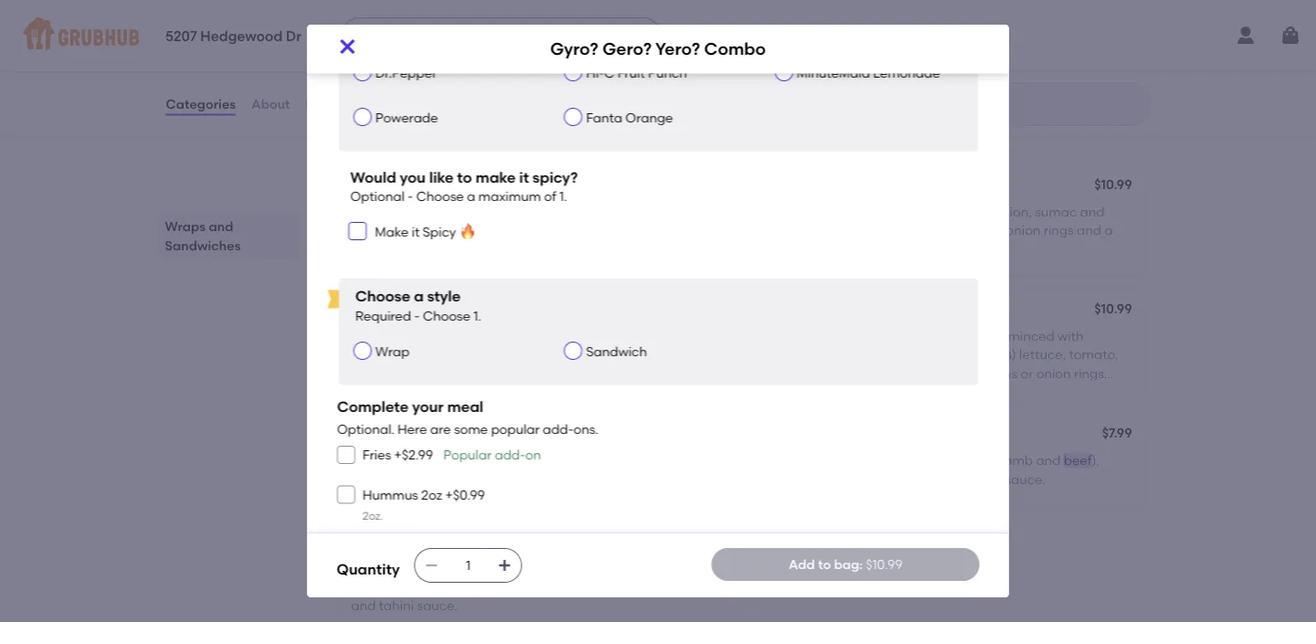 Task type: vqa. For each thing, say whether or not it's contained in the screenshot.
Pennsylvania inside the MAIN NAVIGATION navigation
no



Task type: describe. For each thing, give the bounding box(es) containing it.
0 horizontal spatial on
[[525, 447, 541, 463]]

required
[[355, 308, 411, 324]]

fries inside minced with parsley, onion and mediterranean spices) lettuce, tomato, and tahini sauce. with your choice of fries or onion rings and a fountain.
[[992, 365, 1018, 381]]

a inside , lettuce, tomato, onion, sumac and tahini sauce. with your choice of fries or onion rings and a fountain drink.
[[1105, 223, 1113, 238]]

fountain for , lettuce, tomato, onion, sumac and tahini sauce. with your choice of fries or onion rings and a fountain drink.
[[761, 241, 812, 257]]

provolone,
[[556, 453, 622, 468]]

hi-c fruit punch
[[586, 65, 687, 81]]

here
[[397, 422, 427, 437]]

onion inside , lettuce, tomato, onion, sumac and tahini sauce. with your choice of fries or onion rings and a fountain drink.
[[1006, 223, 1041, 238]]

with inside minced with parsley, onion and mediterranean spices) lettuce, tomato, and tahini sauce. with your choice of fries or onion rings and a fountain.
[[870, 365, 899, 381]]

sauce. inside minced with parsley, onion and mediterranean spices) lettuce, tomato, and tahini sauce.
[[417, 597, 458, 613]]

spicy
[[422, 224, 456, 240]]

punch
[[648, 65, 687, 81]]

1 coke from the left
[[375, 20, 407, 36]]

), for ), lettuce, tomato, onion, feta and tzatziki sauce. with your choice of fries or onion rings and a fountain drink.
[[683, 328, 691, 344]]

onion inside ), lettuce, tomato, onion, feta and tzatziki sauce. with your choice of fries or onion rings and a fountain drink.
[[456, 365, 491, 381]]

gyro for ), lettuce, tomato, onion, feta and tzatziki sauce. with your choice of fries or onion rings and a fountain drink.
[[520, 328, 548, 344]]

- inside choose a style required - choose 1.
[[414, 308, 419, 324]]

with inside minced with parsley, onion and mediterranean spices) lettuce, tomato, and tahini sauce.
[[649, 560, 675, 576]]

tahini inside the , lettuce, tomato, onion, sumac and tahini sauce.
[[351, 223, 386, 238]]

complete
[[337, 397, 408, 415]]

0 horizontal spatial gero?
[[391, 302, 428, 318]]

tomato, for ), lettuce, tomato, onion, feta and tzatziki sauce.
[[810, 471, 860, 487]]

fries for feta
[[411, 365, 437, 381]]

, for , lettuce, tomato, onion, sumac and tahini sauce. with your choice of fries or onion rings and a fountain drink.
[[886, 204, 889, 220]]

onion, for ), lettuce, tomato, onion, feta and tzatziki sauce. with your choice of fries or onion rings and a fountain drink.
[[453, 347, 491, 362]]

or inside , lettuce, tomato, onion, sumac and tahini sauce. with your choice of fries or onion rings and a fountain drink.
[[991, 223, 1003, 238]]

bag:
[[834, 557, 863, 572]]

choose inside would you like to make it spicy? optional - choose a maximum of 1.
[[416, 189, 464, 204]]

a inside choose a style required - choose 1.
[[414, 288, 423, 305]]

drink. for with
[[621, 365, 655, 381]]

wrap for shawarma
[[454, 178, 489, 194]]

philly
[[494, 427, 528, 442]]

fanta orange
[[586, 110, 673, 126]]

popular add-on
[[443, 447, 541, 463]]

0 horizontal spatial +
[[394, 447, 401, 463]]

🔥
[[459, 224, 472, 240]]

main navigation navigation
[[0, 0, 1316, 71]]

popular
[[443, 447, 491, 463]]

kabob
[[388, 534, 430, 550]]

1 vertical spatial gyro?
[[351, 302, 388, 318]]

choice inside minced with parsley, onion and mediterranean spices) lettuce, tomato, and tahini sauce. with your choice of fries or onion rings and a fountain.
[[932, 365, 974, 381]]

mediterranean for minced with parsley, onion and mediterranean spices) lettuce, tomato, and tahini sauce.
[[467, 579, 561, 594]]

lemonade
[[873, 65, 940, 81]]

wraps and sandwiches
[[165, 218, 241, 253]]

pita for ), lettuce, tomato, onion, feta and tzatziki sauce. with your choice of fries or onion rings and a fountain drink.
[[423, 328, 448, 344]]

1 vertical spatial yero?
[[431, 302, 465, 318]]

5207
[[165, 28, 197, 45]]

make
[[475, 168, 515, 186]]

pepperoncini.
[[476, 471, 562, 487]]

lettuce, inside minced with parsley, onion and mediterranean spices) lettuce, tomato, and tahini sauce. with your choice of fries or onion rings and a fountain.
[[1020, 347, 1066, 362]]

combo!
[[387, 129, 428, 142]]

parsley, for minced with parsley, onion and mediterranean spices) lettuce, tomato, and tahini sauce. with your choice of fries or onion rings and a fountain.
[[761, 347, 808, 362]]

mediterranean-
[[351, 427, 450, 442]]

your inside minced with parsley, onion and mediterranean spices) lettuce, tomato, and tahini sauce. with your choice of fries or onion rings and a fountain.
[[902, 365, 929, 381]]

beef
[[351, 178, 380, 194]]

hi-
[[586, 65, 604, 81]]

kofta
[[438, 560, 470, 576]]

it inside would you like to make it spicy? optional - choose a maximum of 1.
[[519, 168, 529, 186]]

fountain for ), lettuce, tomato, onion, feta and tzatziki sauce. with your choice of fries or onion rings and a fountain drink.
[[566, 365, 618, 381]]

drink. for with
[[815, 241, 849, 257]]

complete your meal optional. here are some popular add-ons.
[[337, 397, 598, 437]]

fries inside "wraps and sandwiches make it a combo! add fries or onion rings and a fountain drink for an additional charge."
[[456, 129, 480, 142]]

sauce. for , lettuce, tomato, onion, sumac and tahini sauce. with your choice of fries or onion rings and a fountain drink.
[[799, 223, 839, 238]]

choice of beef
[[351, 453, 442, 468]]

minced with parsley, onion and mediterranean spices) lettuce, tomato, and tahini sauce. with your choice of fries or onion rings and a fountain.
[[761, 328, 1119, 399]]

thin
[[351, 560, 378, 576]]

add- inside complete your meal optional. here are some popular add-ons.
[[543, 422, 573, 437]]

), lettuce, tomato, onion, feta and tzatziki sauce.
[[761, 453, 1100, 487]]

$10.99 for ), lettuce, tomato, onion, feta and tzatziki sauce. with your choice of fries or onion rings and a fountain drink.
[[1095, 301, 1132, 316]]

- inside would you like to make it spicy? optional - choose a maximum of 1.
[[407, 189, 413, 204]]

onion inside "wraps and sandwiches make it a combo! add fries or onion rings and a fountain drink for an additional charge."
[[496, 129, 526, 142]]

meal
[[447, 397, 483, 415]]

1 vertical spatial to
[[818, 557, 831, 572]]

categories button
[[165, 71, 237, 137]]

1. inside would you like to make it spicy? optional - choose a maximum of 1.
[[559, 189, 567, 204]]

fanta
[[586, 110, 622, 126]]

or inside minced with parsley, onion and mediterranean spices) lettuce, tomato, and tahini sauce. with your choice of fries or onion rings and a fountain.
[[1021, 365, 1034, 381]]

mediterranean for minced with parsley, onion and mediterranean spices) lettuce, tomato, and tahini sauce. with your choice of fries or onion rings and a fountain.
[[877, 347, 970, 362]]

2 horizontal spatial combo
[[704, 39, 766, 59]]

choose a style required - choose 1.
[[355, 288, 481, 324]]

tahini inside minced with parsley, onion and mediterranean spices) lettuce, tomato, and tahini sauce.
[[379, 597, 414, 613]]

an
[[687, 129, 701, 142]]

with inside ), lettuce, tomato, onion, feta and tzatziki sauce. with your choice of fries or onion rings and a fountain drink.
[[640, 347, 668, 362]]

rings
[[529, 129, 557, 142]]

of inside , lettuce, tomato, onion, sumac and tahini sauce. with your choice of fries or onion rings and a fountain drink.
[[946, 223, 959, 238]]

categories
[[166, 96, 236, 112]]

maximum
[[478, 189, 541, 204]]

reviews button
[[305, 71, 357, 137]]

2 vertical spatial $10.99
[[866, 557, 903, 572]]

of inside or chicken, onion, provolone, served on sub bread with a side of pepperoncini.
[[461, 471, 473, 487]]

onion, for , lettuce, tomato, onion, sumac and tahini sauce.
[[585, 204, 623, 220]]

would you like to make it spicy? optional - choose a maximum of 1.
[[350, 168, 578, 204]]

for
[[670, 129, 684, 142]]

tomato, for , lettuce, tomato, onion, sumac and tahini sauce.
[[533, 204, 582, 220]]

kofta kabob wrap
[[351, 534, 468, 550]]

feta for ), lettuce, tomato, onion, feta and tzatziki sauce.
[[904, 471, 929, 487]]

to inside would you like to make it spicy? optional - choose a maximum of 1.
[[457, 168, 472, 186]]

make inside "wraps and sandwiches make it a combo! add fries or onion rings and a fountain drink for an additional charge."
[[337, 129, 366, 142]]

sauce. for ), lettuce, tomato, onion, feta and tzatziki sauce. with your choice of fries or onion rings and a fountain drink.
[[596, 347, 637, 362]]

lettuce, inside minced with parsley, onion and mediterranean spices) lettuce, tomato, and tahini sauce.
[[610, 579, 657, 594]]

, lettuce, tomato, onion, sumac and tahini sauce.
[[351, 204, 696, 238]]

spices) for $10.99
[[973, 347, 1017, 362]]

c
[[604, 65, 614, 81]]

2 coke from the left
[[614, 20, 646, 36]]

thin pita with kofta kabob (ground
[[351, 560, 568, 576]]

steak
[[531, 427, 567, 442]]

wraps for wraps and sandwiches make it a combo! add fries or onion rings and a fountain drink for an additional charge.
[[337, 103, 399, 127]]

or inside ), lettuce, tomato, onion, feta and tzatziki sauce. with your choice of fries or onion rings and a fountain drink.
[[440, 365, 453, 381]]

2oz.
[[362, 509, 383, 522]]

meat for ), lettuce, tomato, onion, feta and tzatziki sauce.
[[960, 453, 994, 468]]

sandwich
[[586, 344, 647, 360]]

wraps and sandwiches tab
[[165, 217, 293, 255]]

dr
[[286, 28, 302, 45]]

would
[[350, 168, 396, 186]]

rings for sumac
[[1044, 223, 1074, 238]]

sandwiches for wraps and sandwiches
[[165, 238, 241, 253]]

minced for $7.99
[[599, 560, 646, 576]]

0 horizontal spatial combo
[[468, 302, 515, 318]]

of inside minced with parsley, onion and mediterranean spices) lettuce, tomato, and tahini sauce. with your choice of fries or onion rings and a fountain.
[[977, 365, 989, 381]]

greek for ), lettuce, tomato, onion, feta and tzatziki sauce.
[[761, 453, 798, 468]]

additional
[[703, 129, 758, 142]]

0 vertical spatial gero?
[[603, 39, 652, 59]]

or inside or chicken, onion, provolone, served on sub bread with a side of pepperoncini.
[[445, 453, 458, 468]]

fountain.
[[800, 384, 855, 399]]

2 vertical spatial it
[[411, 224, 419, 240]]

$2.99
[[401, 447, 433, 463]]

add to bag: $10.99
[[789, 557, 903, 572]]

orange
[[625, 110, 673, 126]]

kofta
[[351, 534, 385, 550]]

chicken,
[[461, 453, 512, 468]]

fruit
[[617, 65, 645, 81]]

wrap for kabob
[[433, 534, 468, 550]]

it inside "wraps and sandwiches make it a combo! add fries or onion rings and a fountain drink for an additional charge."
[[368, 129, 375, 142]]

dr.pepper
[[375, 65, 437, 81]]

1 vertical spatial fries
[[362, 447, 391, 463]]

1 vertical spatial wrap
[[375, 344, 409, 360]]

$7.99 for thin pita with kofta kabob (ground
[[693, 533, 723, 548]]

2 vertical spatial pita
[[381, 560, 406, 576]]

kabob
[[473, 560, 512, 576]]

popular
[[491, 422, 539, 437]]

about
[[251, 96, 290, 112]]

reviews
[[306, 96, 357, 112]]

feta for ), lettuce, tomato, onion, feta and tzatziki sauce. with your choice of fries or onion rings and a fountain drink.
[[494, 347, 519, 362]]

2oz
[[421, 487, 442, 502]]

are
[[430, 422, 451, 437]]

$10.99 for , lettuce, tomato, onion, sumac and tahini sauce.
[[1095, 176, 1132, 192]]

hummus
[[362, 487, 418, 502]]

5207 hedgewood dr
[[165, 28, 302, 45]]

and inside ), lettuce, tomato, onion, feta and tzatziki sauce.
[[932, 471, 956, 487]]

charge.
[[760, 129, 801, 142]]

style for ), lettuce, tomato, onion, feta and tzatziki sauce.
[[801, 453, 829, 468]]

served
[[625, 453, 666, 468]]

Search Native Grocery search field
[[976, 96, 1116, 113]]

$0.99
[[453, 487, 485, 502]]

2 vertical spatial combo
[[570, 427, 617, 442]]



Task type: locate. For each thing, give the bounding box(es) containing it.
lettuce, for , lettuce, tomato, onion, sumac and tahini sauce.
[[483, 204, 530, 220]]

rings for feta
[[494, 365, 524, 381]]

pita down choose a style required - choose 1.
[[423, 328, 448, 344]]

bread
[[379, 204, 416, 220], [451, 328, 488, 344], [860, 453, 898, 468], [351, 471, 389, 487]]

), lettuce, tomato, onion, feta and tzatziki sauce. with your choice of fries or onion rings and a fountain drink.
[[351, 328, 698, 381]]

it left combo!
[[368, 129, 375, 142]]

diet
[[586, 20, 611, 36]]

0 horizontal spatial (lamb
[[587, 328, 624, 344]]

gero? down diet coke
[[603, 39, 652, 59]]

0 vertical spatial gyro? gero? yero?  combo
[[550, 39, 766, 59]]

1 vertical spatial fountain
[[761, 241, 812, 257]]

and inside wraps and sandwiches
[[209, 218, 234, 234]]

0 vertical spatial sandwiches
[[446, 103, 562, 127]]

0 vertical spatial $10.99
[[1095, 176, 1132, 192]]

pita
[[351, 204, 376, 220]]

),
[[683, 328, 691, 344], [1092, 453, 1100, 468]]

fries inside ), lettuce, tomato, onion, feta and tzatziki sauce. with your choice of fries or onion rings and a fountain drink.
[[411, 365, 437, 381]]

0 vertical spatial make
[[337, 129, 366, 142]]

0 vertical spatial spices)
[[973, 347, 1017, 362]]

0 vertical spatial (lamb
[[587, 328, 624, 344]]

2 vertical spatial fountain
[[566, 365, 618, 381]]

make
[[337, 129, 366, 142], [375, 224, 408, 240]]

pita right thin
[[381, 560, 406, 576]]

1 horizontal spatial combo
[[570, 427, 617, 442]]

parsley, up fountain.
[[761, 347, 808, 362]]

1 vertical spatial greek style pita bread with gyro meat (lamb and beef
[[761, 453, 1092, 468]]

combo
[[704, 39, 766, 59], [468, 302, 515, 318], [570, 427, 617, 442]]

fountain inside , lettuce, tomato, onion, sumac and tahini sauce. with your choice of fries or onion rings and a fountain drink.
[[761, 241, 812, 257]]

fountain inside "wraps and sandwiches make it a combo! add fries or onion rings and a fountain drink for an additional charge."
[[594, 129, 638, 142]]

onion,
[[585, 204, 623, 220], [994, 204, 1032, 220], [453, 347, 491, 362], [515, 453, 553, 468], [863, 471, 901, 487]]

add right combo!
[[431, 129, 453, 142]]

lettuce, for ), lettuce, tomato, onion, feta and tzatziki sauce.
[[761, 471, 807, 487]]

0 vertical spatial -
[[407, 189, 413, 204]]

your inside ), lettuce, tomato, onion, feta and tzatziki sauce. with your choice of fries or onion rings and a fountain drink.
[[671, 347, 698, 362]]

tomato, inside , lettuce, tomato, onion, sumac and tahini sauce. with your choice of fries or onion rings and a fountain drink.
[[942, 204, 991, 220]]

1 vertical spatial -
[[414, 308, 419, 324]]

and
[[404, 103, 442, 127], [560, 129, 581, 142], [671, 204, 696, 220], [1080, 204, 1105, 220], [209, 218, 234, 234], [1077, 223, 1102, 238], [627, 328, 652, 344], [522, 347, 547, 362], [849, 347, 874, 362], [527, 365, 552, 381], [761, 365, 785, 381], [761, 384, 785, 399], [1036, 453, 1061, 468], [932, 471, 956, 487], [440, 579, 464, 594], [351, 597, 376, 613]]

sandwiches
[[446, 103, 562, 127], [165, 238, 241, 253]]

- right required on the left of page
[[414, 308, 419, 324]]

lettuce, inside ), lettuce, tomato, onion, feta and tzatziki sauce. with your choice of fries or onion rings and a fountain drink.
[[351, 347, 398, 362]]

sauce. inside ), lettuce, tomato, onion, feta and tzatziki sauce.
[[1005, 471, 1046, 487]]

lettuce, for , lettuce, tomato, onion, sumac and tahini sauce. with your choice of fries or onion rings and a fountain drink.
[[892, 204, 939, 220]]

wraps for wraps and sandwiches
[[165, 218, 206, 234]]

choice for , lettuce, tomato, onion, sumac and tahini sauce. with your choice of fries or onion rings and a fountain drink.
[[901, 223, 943, 238]]

0 horizontal spatial it
[[368, 129, 375, 142]]

$7.99 for greek style pita bread with gyro meat (lamb and
[[1102, 425, 1132, 440]]

sumac for , lettuce, tomato, onion, sumac and tahini sauce. with your choice of fries or onion rings and a fountain drink.
[[1035, 204, 1077, 220]]

1 vertical spatial pita
[[832, 453, 857, 468]]

1 vertical spatial +
[[445, 487, 453, 502]]

coke
[[375, 20, 407, 36], [614, 20, 646, 36]]

pita bread with beef
[[351, 204, 476, 220]]

0 horizontal spatial coke
[[375, 20, 407, 36]]

greek for ), lettuce, tomato, onion, feta and tzatziki sauce. with your choice of fries or onion rings and a fountain drink.
[[351, 328, 389, 344]]

0 vertical spatial meat
[[551, 328, 584, 344]]

2 horizontal spatial style
[[801, 453, 829, 468]]

sprite
[[796, 20, 833, 36]]

tzatziki
[[550, 347, 593, 362], [959, 471, 1002, 487]]

1 vertical spatial ),
[[1092, 453, 1100, 468]]

), inside ), lettuce, tomato, onion, feta and tzatziki sauce. with your choice of fries or onion rings and a fountain drink.
[[683, 328, 691, 344]]

0 horizontal spatial sumac
[[626, 204, 668, 220]]

1 vertical spatial add
[[789, 557, 815, 572]]

optional
[[350, 189, 404, 204]]

0 horizontal spatial gyro? gero? yero?  combo
[[351, 302, 515, 318]]

fries down optional. at the bottom left of the page
[[362, 447, 391, 463]]

lettuce, inside ), lettuce, tomato, onion, feta and tzatziki sauce.
[[761, 471, 807, 487]]

Input item quantity number field
[[448, 549, 489, 582]]

onion, inside ), lettuce, tomato, onion, feta and tzatziki sauce.
[[863, 471, 901, 487]]

1 vertical spatial tzatziki
[[959, 471, 1002, 487]]

on down steak
[[525, 447, 541, 463]]

0 vertical spatial tzatziki
[[550, 347, 593, 362]]

minced for $10.99
[[1008, 328, 1055, 344]]

1 horizontal spatial feta
[[904, 471, 929, 487]]

1 vertical spatial make
[[375, 224, 408, 240]]

to left bag:
[[818, 557, 831, 572]]

sauce.
[[389, 223, 430, 238], [799, 223, 839, 238], [596, 347, 637, 362], [826, 365, 867, 381], [1005, 471, 1046, 487], [417, 597, 458, 613]]

- down you
[[407, 189, 413, 204]]

to right like
[[457, 168, 472, 186]]

sumac inside , lettuce, tomato, onion, sumac and tahini sauce. with your choice of fries or onion rings and a fountain drink.
[[1035, 204, 1077, 220]]

wrap
[[454, 178, 489, 194], [375, 344, 409, 360], [433, 534, 468, 550]]

choose up required on the left of page
[[355, 288, 410, 305]]

wrap up kofta
[[433, 534, 468, 550]]

1 vertical spatial gyro
[[930, 453, 957, 468]]

choose down like
[[416, 189, 464, 204]]

spicy?
[[532, 168, 578, 186]]

0 vertical spatial gyro?
[[550, 39, 599, 59]]

parsley, down quantity
[[351, 579, 399, 594]]

the
[[471, 427, 491, 442]]

1 horizontal spatial ,
[[886, 204, 889, 220]]

parsley, for minced with parsley, onion and mediterranean spices) lettuce, tomato, and tahini sauce.
[[351, 579, 399, 594]]

0 vertical spatial with
[[640, 347, 668, 362]]

+ down "side"
[[445, 487, 453, 502]]

on inside or chicken, onion, provolone, served on sub bread with a side of pepperoncini.
[[669, 453, 685, 468]]

2 sumac from the left
[[1035, 204, 1077, 220]]

greek style pita bread with gyro meat (lamb and beef for ), lettuce, tomato, onion, feta and tzatziki sauce. with your choice of fries or onion rings and a fountain drink.
[[351, 328, 683, 344]]

1 horizontal spatial spices)
[[973, 347, 1017, 362]]

0 horizontal spatial make
[[337, 129, 366, 142]]

choice inside , lettuce, tomato, onion, sumac and tahini sauce. with your choice of fries or onion rings and a fountain drink.
[[901, 223, 943, 238]]

0 vertical spatial minced
[[1008, 328, 1055, 344]]

rings inside minced with parsley, onion and mediterranean spices) lettuce, tomato, and tahini sauce. with your choice of fries or onion rings and a fountain.
[[1074, 365, 1104, 381]]

sauce. inside minced with parsley, onion and mediterranean spices) lettuce, tomato, and tahini sauce. with your choice of fries or onion rings and a fountain.
[[826, 365, 867, 381]]

rings inside , lettuce, tomato, onion, sumac and tahini sauce. with your choice of fries or onion rings and a fountain drink.
[[1044, 223, 1074, 238]]

minced
[[1008, 328, 1055, 344], [599, 560, 646, 576]]

yero? right required on the left of page
[[431, 302, 465, 318]]

ons.
[[573, 422, 598, 437]]

yero? up punch
[[656, 39, 700, 59]]

with inside or chicken, onion, provolone, served on sub bread with a side of pepperoncini.
[[392, 471, 418, 487]]

rings inside ), lettuce, tomato, onion, feta and tzatziki sauce. with your choice of fries or onion rings and a fountain drink.
[[494, 365, 524, 381]]

your inside , lettuce, tomato, onion, sumac and tahini sauce. with your choice of fries or onion rings and a fountain drink.
[[871, 223, 898, 238]]

0 vertical spatial fries
[[456, 129, 480, 142]]

combo up ), lettuce, tomato, onion, feta and tzatziki sauce. with your choice of fries or onion rings and a fountain drink.
[[468, 302, 515, 318]]

choice inside ), lettuce, tomato, onion, feta and tzatziki sauce. with your choice of fries or onion rings and a fountain drink.
[[351, 365, 393, 381]]

1 , from the left
[[476, 204, 480, 220]]

1 horizontal spatial parsley,
[[761, 347, 808, 362]]

0 horizontal spatial wraps
[[165, 218, 206, 234]]

1 horizontal spatial 1.
[[559, 189, 567, 204]]

spices) inside minced with parsley, onion and mediterranean spices) lettuce, tomato, and tahini sauce.
[[564, 579, 607, 594]]

0 horizontal spatial greek style pita bread with gyro meat (lamb and beef
[[351, 328, 683, 344]]

minced with parsley, onion and mediterranean spices) lettuce, tomato, and tahini sauce.
[[351, 560, 709, 613]]

gyro for ), lettuce, tomato, onion, feta and tzatziki sauce.
[[930, 453, 957, 468]]

lettuce, inside , lettuce, tomato, onion, sumac and tahini sauce. with your choice of fries or onion rings and a fountain drink.
[[892, 204, 939, 220]]

sumac inside the , lettuce, tomato, onion, sumac and tahini sauce.
[[626, 204, 668, 220]]

choose right required on the left of page
[[422, 308, 470, 324]]

add- down philly
[[494, 447, 525, 463]]

svg image inside main navigation navigation
[[354, 28, 369, 43]]

with inside minced with parsley, onion and mediterranean spices) lettuce, tomato, and tahini sauce. with your choice of fries or onion rings and a fountain.
[[1058, 328, 1084, 344]]

(lamb
[[587, 328, 624, 344], [997, 453, 1033, 468]]

wraps and sandwiches make it a combo! add fries or onion rings and a fountain drink for an additional charge.
[[337, 103, 801, 142]]

make down reviews
[[337, 129, 366, 142]]

0 horizontal spatial -
[[407, 189, 413, 204]]

drink
[[641, 129, 667, 142]]

sauce. inside , lettuce, tomato, onion, sumac and tahini sauce. with your choice of fries or onion rings and a fountain drink.
[[799, 223, 839, 238]]

1 horizontal spatial greek
[[761, 453, 798, 468]]

tomato, for , lettuce, tomato, onion, sumac and tahini sauce. with your choice of fries or onion rings and a fountain drink.
[[942, 204, 991, 220]]

or chicken, onion, provolone, served on sub bread with a side of pepperoncini.
[[351, 453, 710, 487]]

greek down required on the left of page
[[351, 328, 389, 344]]

tomato, inside minced with parsley, onion and mediterranean spices) lettuce, tomato, and tahini sauce.
[[660, 579, 709, 594]]

2 , from the left
[[886, 204, 889, 220]]

style for ), lettuce, tomato, onion, feta and tzatziki sauce. with your choice of fries or onion rings and a fountain drink.
[[392, 328, 420, 344]]

choice
[[901, 223, 943, 238], [351, 365, 393, 381], [932, 365, 974, 381]]

2 vertical spatial wrap
[[433, 534, 468, 550]]

quantity
[[337, 560, 400, 578]]

fountain inside ), lettuce, tomato, onion, feta and tzatziki sauce. with your choice of fries or onion rings and a fountain drink.
[[566, 365, 618, 381]]

), inside ), lettuce, tomato, onion, feta and tzatziki sauce.
[[1092, 453, 1100, 468]]

1 vertical spatial meat
[[960, 453, 994, 468]]

0 vertical spatial greek style pita bread with gyro meat (lamb and beef
[[351, 328, 683, 344]]

a inside would you like to make it spicy? optional - choose a maximum of 1.
[[467, 189, 475, 204]]

sandwiches inside "wraps and sandwiches make it a combo! add fries or onion rings and a fountain drink for an additional charge."
[[446, 103, 562, 127]]

or
[[483, 129, 494, 142], [991, 223, 1003, 238], [440, 365, 453, 381], [1021, 365, 1034, 381], [445, 453, 458, 468]]

, inside the , lettuce, tomato, onion, sumac and tahini sauce.
[[476, 204, 480, 220]]

onion, inside , lettuce, tomato, onion, sumac and tahini sauce. with your choice of fries or onion rings and a fountain drink.
[[994, 204, 1032, 220]]

fries + $2.99
[[362, 447, 433, 463]]

tzatziki for ), lettuce, tomato, onion, feta and tzatziki sauce.
[[959, 471, 1002, 487]]

tzatziki for ), lettuce, tomato, onion, feta and tzatziki sauce. with your choice of fries or onion rings and a fountain drink.
[[550, 347, 593, 362]]

fries inside , lettuce, tomato, onion, sumac and tahini sauce. with your choice of fries or onion rings and a fountain drink.
[[962, 223, 987, 238]]

greek style pita bread with gyro meat (lamb and beef for ), lettuce, tomato, onion, feta and tzatziki sauce.
[[761, 453, 1092, 468]]

wrap down required on the left of page
[[375, 344, 409, 360]]

or inside "wraps and sandwiches make it a combo! add fries or onion rings and a fountain drink for an additional charge."
[[483, 129, 494, 142]]

mediterranean-ize the philly steak combo
[[351, 427, 617, 442]]

onion inside minced with parsley, onion and mediterranean spices) lettuce, tomato, and tahini sauce.
[[402, 579, 437, 594]]

tomato, inside the , lettuce, tomato, onion, sumac and tahini sauce.
[[533, 204, 582, 220]]

add left bag:
[[789, 557, 815, 572]]

1 horizontal spatial gero?
[[603, 39, 652, 59]]

beef shawarma wrap
[[351, 178, 489, 194]]

2 vertical spatial choose
[[422, 308, 470, 324]]

shawarma
[[383, 178, 451, 194]]

side
[[432, 471, 458, 487]]

choice for ), lettuce, tomato, onion, feta and tzatziki sauce. with your choice of fries or onion rings and a fountain drink.
[[351, 365, 393, 381]]

1 sumac from the left
[[626, 204, 668, 220]]

mediterranean inside minced with parsley, onion and mediterranean spices) lettuce, tomato, and tahini sauce. with your choice of fries or onion rings and a fountain.
[[877, 347, 970, 362]]

diet coke
[[586, 20, 646, 36]]

0 vertical spatial to
[[457, 168, 472, 186]]

tomato,
[[533, 204, 582, 220], [942, 204, 991, 220], [401, 347, 450, 362], [1069, 347, 1119, 362], [810, 471, 860, 487], [660, 579, 709, 594]]

minutemaid
[[796, 65, 870, 81]]

sub
[[688, 453, 710, 468]]

), for ), lettuce, tomato, onion, feta and tzatziki sauce.
[[1092, 453, 1100, 468]]

onion
[[496, 129, 526, 142], [1006, 223, 1041, 238], [811, 347, 846, 362], [456, 365, 491, 381], [1037, 365, 1071, 381], [402, 579, 437, 594]]

bread inside or chicken, onion, provolone, served on sub bread with a side of pepperoncini.
[[351, 471, 389, 487]]

add inside "wraps and sandwiches make it a combo! add fries or onion rings and a fountain drink for an additional charge."
[[431, 129, 453, 142]]

greek right sub
[[761, 453, 798, 468]]

style inside choose a style required - choose 1.
[[427, 288, 460, 305]]

and inside the , lettuce, tomato, onion, sumac and tahini sauce.
[[671, 204, 696, 220]]

it up maximum
[[519, 168, 529, 186]]

wrap right like
[[454, 178, 489, 194]]

drink. inside ), lettuce, tomato, onion, feta and tzatziki sauce. with your choice of fries or onion rings and a fountain drink.
[[621, 365, 655, 381]]

meat for ), lettuce, tomato, onion, feta and tzatziki sauce. with your choice of fries or onion rings and a fountain drink.
[[551, 328, 584, 344]]

spices)
[[973, 347, 1017, 362], [564, 579, 607, 594]]

0 vertical spatial greek
[[351, 328, 389, 344]]

1 vertical spatial gero?
[[391, 302, 428, 318]]

1 horizontal spatial (lamb
[[997, 453, 1033, 468]]

it down pita bread with beef
[[411, 224, 419, 240]]

fries
[[456, 129, 480, 142], [362, 447, 391, 463]]

0 vertical spatial 1.
[[559, 189, 567, 204]]

0 horizontal spatial add
[[431, 129, 453, 142]]

0 vertical spatial ),
[[683, 328, 691, 344]]

feta
[[494, 347, 519, 362], [904, 471, 929, 487]]

fries
[[962, 223, 987, 238], [411, 365, 437, 381], [992, 365, 1018, 381]]

svg image
[[354, 28, 369, 43], [337, 36, 359, 58], [425, 558, 439, 573], [498, 558, 512, 573]]

onion, for ), lettuce, tomato, onion, feta and tzatziki sauce.
[[863, 471, 901, 487]]

, inside , lettuce, tomato, onion, sumac and tahini sauce. with your choice of fries or onion rings and a fountain drink.
[[886, 204, 889, 220]]

a
[[378, 129, 385, 142], [584, 129, 591, 142], [467, 189, 475, 204], [1105, 223, 1113, 238], [414, 288, 423, 305], [555, 365, 563, 381], [788, 384, 797, 399], [421, 471, 429, 487]]

0 vertical spatial pita
[[423, 328, 448, 344]]

2 horizontal spatial pita
[[832, 453, 857, 468]]

1 vertical spatial greek
[[761, 453, 798, 468]]

spices) for $7.99
[[564, 579, 607, 594]]

some
[[454, 422, 488, 437]]

your inside complete your meal optional. here are some popular add-ons.
[[412, 397, 443, 415]]

1 vertical spatial spices)
[[564, 579, 607, 594]]

1 horizontal spatial it
[[411, 224, 419, 240]]

onion, inside or chicken, onion, provolone, served on sub bread with a side of pepperoncini.
[[515, 453, 553, 468]]

minced inside minced with parsley, onion and mediterranean spices) lettuce, tomato, and tahini sauce.
[[599, 560, 646, 576]]

wraps inside wraps and sandwiches
[[165, 218, 206, 234]]

of inside ), lettuce, tomato, onion, feta and tzatziki sauce. with your choice of fries or onion rings and a fountain drink.
[[396, 365, 408, 381]]

+ inside hummus 2oz + $0.99 2oz.
[[445, 487, 453, 502]]

pita down fountain.
[[832, 453, 857, 468]]

1. up ), lettuce, tomato, onion, feta and tzatziki sauce. with your choice of fries or onion rings and a fountain drink.
[[473, 308, 481, 324]]

of
[[544, 189, 556, 204], [946, 223, 959, 238], [396, 365, 408, 381], [977, 365, 989, 381], [399, 453, 411, 468], [461, 471, 473, 487]]

about button
[[250, 71, 291, 137]]

1 horizontal spatial gyro
[[930, 453, 957, 468]]

choose
[[416, 189, 464, 204], [355, 288, 410, 305], [422, 308, 470, 324]]

powerade
[[375, 110, 438, 126]]

add- right popular
[[543, 422, 573, 437]]

2 horizontal spatial it
[[519, 168, 529, 186]]

gyro? gero? yero?  combo down spicy on the top left of page
[[351, 302, 515, 318]]

rings
[[1044, 223, 1074, 238], [494, 365, 524, 381], [1074, 365, 1104, 381]]

$7.99
[[1102, 425, 1132, 440], [693, 533, 723, 548]]

sandwiches inside tab
[[165, 238, 241, 253]]

1. inside choose a style required - choose 1.
[[473, 308, 481, 324]]

0 horizontal spatial ),
[[683, 328, 691, 344]]

0 horizontal spatial add-
[[494, 447, 525, 463]]

tomato, inside minced with parsley, onion and mediterranean spices) lettuce, tomato, and tahini sauce. with your choice of fries or onion rings and a fountain.
[[1069, 347, 1119, 362]]

(ground
[[515, 560, 565, 576]]

combo up provolone,
[[570, 427, 617, 442]]

2 horizontal spatial fries
[[992, 365, 1018, 381]]

0 vertical spatial it
[[368, 129, 375, 142]]

wraps
[[337, 103, 399, 127], [165, 218, 206, 234]]

tomato, inside ), lettuce, tomato, onion, feta and tzatziki sauce.
[[810, 471, 860, 487]]

a inside or chicken, onion, provolone, served on sub bread with a side of pepperoncini.
[[421, 471, 429, 487]]

pita for ), lettuce, tomato, onion, feta and tzatziki sauce.
[[832, 453, 857, 468]]

make down pita bread with beef
[[375, 224, 408, 240]]

fries for sumac
[[962, 223, 987, 238]]

fries up make
[[456, 129, 480, 142]]

with
[[640, 347, 668, 362], [870, 365, 899, 381]]

1 horizontal spatial to
[[818, 557, 831, 572]]

minutemaid lemonade
[[796, 65, 940, 81]]

tomato, for ), lettuce, tomato, onion, feta and tzatziki sauce. with your choice of fries or onion rings and a fountain drink.
[[401, 347, 450, 362]]

pita
[[423, 328, 448, 344], [832, 453, 857, 468], [381, 560, 406, 576]]

1 horizontal spatial gyro?
[[550, 39, 599, 59]]

0 vertical spatial choose
[[416, 189, 464, 204]]

1 vertical spatial minced
[[599, 560, 646, 576]]

of inside would you like to make it spicy? optional - choose a maximum of 1.
[[544, 189, 556, 204]]

+ down 'mediterranean-'
[[394, 447, 401, 463]]

1.
[[559, 189, 567, 204], [473, 308, 481, 324]]

tomato, inside ), lettuce, tomato, onion, feta and tzatziki sauce. with your choice of fries or onion rings and a fountain drink.
[[401, 347, 450, 362]]

0 horizontal spatial yero?
[[431, 302, 465, 318]]

1 vertical spatial combo
[[468, 302, 515, 318]]

1 vertical spatial with
[[870, 365, 899, 381]]

beef
[[448, 204, 476, 220], [655, 328, 683, 344], [977, 328, 1005, 344], [414, 453, 442, 468], [1064, 453, 1092, 468]]

choice
[[351, 453, 396, 468]]

0 horizontal spatial gyro?
[[351, 302, 388, 318]]

1 horizontal spatial minced
[[1008, 328, 1055, 344]]

0 vertical spatial fountain
[[594, 129, 638, 142]]

0 vertical spatial parsley,
[[761, 347, 808, 362]]

1 horizontal spatial meat
[[960, 453, 994, 468]]

parsley, inside minced with parsley, onion and mediterranean spices) lettuce, tomato, and tahini sauce. with your choice of fries or onion rings and a fountain.
[[761, 347, 808, 362]]

gero? down make it spicy 🔥
[[391, 302, 428, 318]]

with inside , lettuce, tomato, onion, sumac and tahini sauce. with your choice of fries or onion rings and a fountain drink.
[[842, 223, 868, 238]]

1 horizontal spatial yero?
[[656, 39, 700, 59]]

feta inside ), lettuce, tomato, onion, feta and tzatziki sauce.
[[904, 471, 929, 487]]

1 vertical spatial $7.99
[[693, 533, 723, 548]]

0 horizontal spatial gyro
[[520, 328, 548, 344]]

sauce. for ), lettuce, tomato, onion, feta and tzatziki sauce.
[[1005, 471, 1046, 487]]

0 horizontal spatial sandwiches
[[165, 238, 241, 253]]

optional.
[[337, 422, 394, 437]]

a inside ), lettuce, tomato, onion, feta and tzatziki sauce. with your choice of fries or onion rings and a fountain drink.
[[555, 365, 563, 381]]

style down fountain.
[[801, 453, 829, 468]]

a inside minced with parsley, onion and mediterranean spices) lettuce, tomato, and tahini sauce. with your choice of fries or onion rings and a fountain.
[[788, 384, 797, 399]]

tahini inside , lettuce, tomato, onion, sumac and tahini sauce. with your choice of fries or onion rings and a fountain drink.
[[761, 223, 796, 238]]

0 horizontal spatial meat
[[551, 328, 584, 344]]

gyro? gero? yero?  combo up punch
[[550, 39, 766, 59]]

ize
[[450, 427, 468, 442]]

lettuce, for ), lettuce, tomato, onion, feta and tzatziki sauce. with your choice of fries or onion rings and a fountain drink.
[[351, 347, 398, 362]]

you
[[399, 168, 425, 186]]

, lettuce, tomato, onion, sumac and tahini sauce. with your choice of fries or onion rings and a fountain drink.
[[761, 204, 1113, 257]]

1 vertical spatial choose
[[355, 288, 410, 305]]

add
[[431, 129, 453, 142], [789, 557, 815, 572]]

sandwiches for wraps and sandwiches make it a combo! add fries or onion rings and a fountain drink for an additional charge.
[[446, 103, 562, 127]]

coke up dr.pepper
[[375, 20, 407, 36]]

tahini inside minced with parsley, onion and mediterranean spices) lettuce, tomato, and tahini sauce. with your choice of fries or onion rings and a fountain.
[[788, 365, 823, 381]]

onion, inside the , lettuce, tomato, onion, sumac and tahini sauce.
[[585, 204, 623, 220]]

1 horizontal spatial fries
[[962, 223, 987, 238]]

style down spicy on the top left of page
[[427, 288, 460, 305]]

1 horizontal spatial gyro? gero? yero?  combo
[[550, 39, 766, 59]]

1 horizontal spatial style
[[427, 288, 460, 305]]

svg image
[[1280, 25, 1302, 47], [305, 32, 316, 42], [352, 226, 363, 237], [340, 450, 351, 461]]

hummus 2oz + $0.99 2oz.
[[362, 487, 485, 522]]

onion, for , lettuce, tomato, onion, sumac and tahini sauce. with your choice of fries or onion rings and a fountain drink.
[[994, 204, 1032, 220]]

parsley, inside minced with parsley, onion and mediterranean spices) lettuce, tomato, and tahini sauce.
[[351, 579, 399, 594]]

0 horizontal spatial feta
[[494, 347, 519, 362]]

0 horizontal spatial fries
[[362, 447, 391, 463]]

spices) inside minced with parsley, onion and mediterranean spices) lettuce, tomato, and tahini sauce. with your choice of fries or onion rings and a fountain.
[[973, 347, 1017, 362]]

combo up additional
[[704, 39, 766, 59]]

(lamb for ), lettuce, tomato, onion, feta and tzatziki sauce.
[[997, 453, 1033, 468]]

style down required on the left of page
[[392, 328, 420, 344]]

,
[[476, 204, 480, 220], [886, 204, 889, 220]]

on left sub
[[669, 453, 685, 468]]

mediterranean inside minced with parsley, onion and mediterranean spices) lettuce, tomato, and tahini sauce.
[[467, 579, 561, 594]]

1 horizontal spatial add
[[789, 557, 815, 572]]

onion, inside ), lettuce, tomato, onion, feta and tzatziki sauce. with your choice of fries or onion rings and a fountain drink.
[[453, 347, 491, 362]]

style
[[427, 288, 460, 305], [392, 328, 420, 344], [801, 453, 829, 468]]

1 vertical spatial wraps
[[165, 218, 206, 234]]

like
[[429, 168, 453, 186]]

sumac for , lettuce, tomato, onion, sumac and tahini sauce.
[[626, 204, 668, 220]]

sauce. for , lettuce, tomato, onion, sumac and tahini sauce.
[[389, 223, 430, 238]]

1. down spicy?
[[559, 189, 567, 204]]

, for , lettuce, tomato, onion, sumac and tahini sauce.
[[476, 204, 480, 220]]

1 horizontal spatial coke
[[614, 20, 646, 36]]

1 horizontal spatial $7.99
[[1102, 425, 1132, 440]]

(lamb for ), lettuce, tomato, onion, feta and tzatziki sauce. with your choice of fries or onion rings and a fountain drink.
[[587, 328, 624, 344]]

coke right diet
[[614, 20, 646, 36]]

1 vertical spatial drink.
[[621, 365, 655, 381]]

1 horizontal spatial make
[[375, 224, 408, 240]]

tzatziki inside ), lettuce, tomato, onion, feta and tzatziki sauce.
[[959, 471, 1002, 487]]

1 horizontal spatial +
[[445, 487, 453, 502]]

hedgewood
[[200, 28, 283, 45]]

minced inside minced with parsley, onion and mediterranean spices) lettuce, tomato, and tahini sauce. with your choice of fries or onion rings and a fountain.
[[1008, 328, 1055, 344]]

1 vertical spatial gyro? gero? yero?  combo
[[351, 302, 515, 318]]

feta inside ), lettuce, tomato, onion, feta and tzatziki sauce. with your choice of fries or onion rings and a fountain drink.
[[494, 347, 519, 362]]



